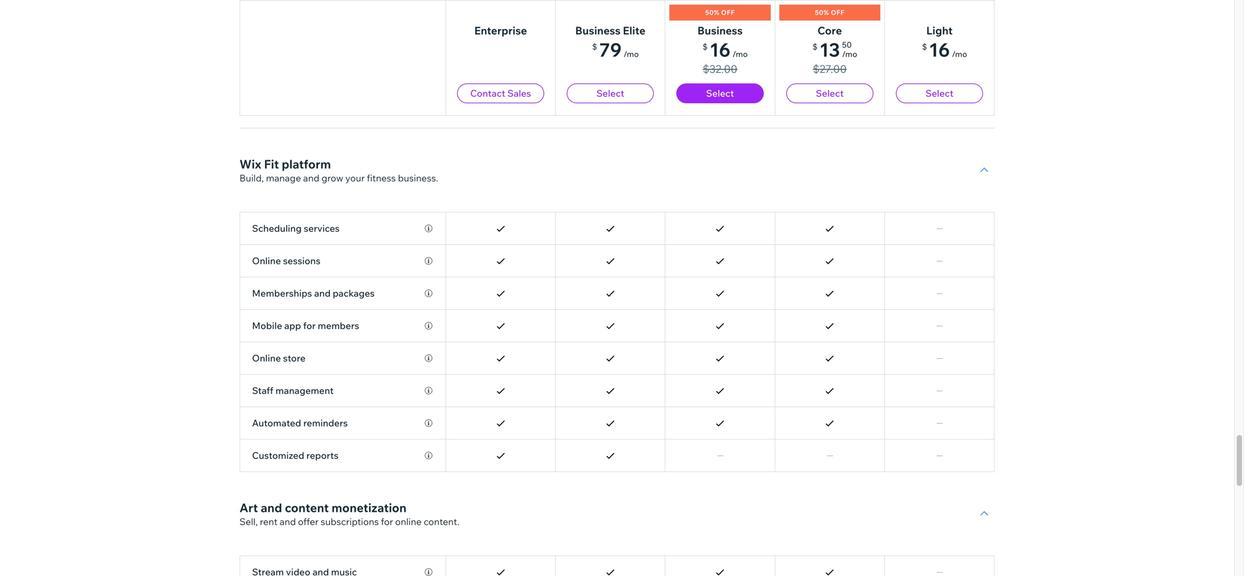 Task type: vqa. For each thing, say whether or not it's contained in the screenshot.
'Add Tax' button
no



Task type: describe. For each thing, give the bounding box(es) containing it.
business $ 16 /mo $32.00
[[698, 24, 748, 76]]

staff management
[[252, 385, 334, 397]]

$ inside the core $ 13 50 /mo $27.00
[[813, 42, 818, 52]]

mobile app for members
[[252, 320, 359, 332]]

advanced room pricing
[[252, 106, 354, 118]]

online for online store
[[252, 353, 281, 364]]

scheduling services
[[252, 223, 340, 234]]

accept
[[240, 88, 270, 100]]

your
[[346, 172, 365, 184]]

hotel
[[240, 73, 271, 87]]

and right rent at the bottom
[[280, 516, 296, 528]]

online sessions
[[252, 255, 321, 267]]

$32.00
[[703, 62, 738, 76]]

/mo inside the core $ 13 50 /mo $27.00
[[843, 49, 858, 59]]

accept hotel reservations 24/7.
[[240, 88, 373, 100]]

enterprise
[[475, 24, 527, 37]]

wix fit platform build, manage and grow your fitness business.
[[240, 157, 438, 184]]

management for staff management
[[276, 385, 334, 397]]

wix
[[240, 157, 261, 172]]

50% for 16
[[706, 8, 720, 17]]

automated
[[252, 418, 301, 429]]

business.
[[398, 172, 438, 184]]

select for second select button from the right
[[816, 87, 844, 99]]

art and content monetization sell, rent and offer subscriptions for online content.
[[240, 501, 460, 528]]

$ inside $ 16 /mo
[[923, 42, 928, 52]]

hotel management
[[240, 73, 349, 87]]

and up rent at the bottom
[[261, 501, 282, 516]]

staff
[[252, 385, 274, 397]]

business for $
[[576, 24, 621, 37]]

business elite $ 79 /mo
[[576, 24, 646, 61]]

core
[[818, 24, 842, 37]]

sell,
[[240, 516, 258, 528]]

50
[[843, 40, 852, 50]]

elite
[[623, 24, 646, 37]]

50% off for 16
[[706, 8, 735, 17]]

mobile
[[252, 320, 282, 332]]

fit
[[264, 157, 279, 172]]

fitness
[[367, 172, 396, 184]]

$ inside business elite $ 79 /mo
[[592, 42, 598, 52]]

reservations
[[296, 88, 349, 100]]

content.
[[424, 516, 460, 528]]

1 select button from the left
[[567, 84, 654, 103]]

services
[[304, 223, 340, 234]]

advanced
[[252, 106, 296, 118]]

3 select button from the left
[[787, 84, 874, 103]]

room
[[298, 106, 321, 118]]

for inside art and content monetization sell, rent and offer subscriptions for online content.
[[381, 516, 393, 528]]

online store
[[252, 353, 306, 364]]

off for 13
[[831, 8, 845, 17]]

13
[[820, 38, 841, 61]]

reports
[[307, 450, 339, 462]]

hotel
[[272, 88, 294, 100]]

select for 4th select button from right
[[597, 87, 625, 99]]

build,
[[240, 172, 264, 184]]

/mo inside $ 16 /mo
[[952, 49, 968, 59]]

select for fourth select button from the left
[[926, 87, 954, 99]]

automated reminders
[[252, 418, 348, 429]]

offer
[[298, 516, 319, 528]]

sales
[[508, 87, 531, 99]]

reminders
[[303, 418, 348, 429]]

contact sales button
[[457, 84, 545, 103]]

24/7.
[[351, 88, 373, 100]]



Task type: locate. For each thing, give the bounding box(es) containing it.
2 off from the left
[[831, 8, 845, 17]]

1 select from the left
[[597, 87, 625, 99]]

online
[[252, 255, 281, 267], [252, 353, 281, 364]]

1 horizontal spatial 50%
[[815, 8, 830, 17]]

16 down light
[[930, 38, 950, 61]]

select button down $ 16 /mo
[[896, 84, 984, 103]]

packages
[[333, 288, 375, 299]]

/mo inside business elite $ 79 /mo
[[624, 49, 639, 59]]

$ left 13
[[813, 42, 818, 52]]

and
[[303, 172, 320, 184], [314, 288, 331, 299], [261, 501, 282, 516], [280, 516, 296, 528]]

for right app
[[303, 320, 316, 332]]

select
[[597, 87, 625, 99], [707, 87, 734, 99], [816, 87, 844, 99], [926, 87, 954, 99]]

customized reports
[[252, 450, 339, 462]]

$ down light
[[923, 42, 928, 52]]

customized
[[252, 450, 304, 462]]

1 business from the left
[[576, 24, 621, 37]]

management
[[273, 73, 349, 87], [276, 385, 334, 397]]

1 vertical spatial management
[[276, 385, 334, 397]]

monetization
[[332, 501, 407, 516]]

3 $ from the left
[[813, 42, 818, 52]]

online down scheduling
[[252, 255, 281, 267]]

50% off up business $ 16 /mo $32.00
[[706, 8, 735, 17]]

and down platform
[[303, 172, 320, 184]]

and inside wix fit platform build, manage and grow your fitness business.
[[303, 172, 320, 184]]

1 vertical spatial for
[[381, 516, 393, 528]]

select button down 79
[[567, 84, 654, 103]]

select down 79
[[597, 87, 625, 99]]

/mo
[[624, 49, 639, 59], [733, 49, 748, 59], [843, 49, 858, 59], [952, 49, 968, 59]]

memberships and packages
[[252, 288, 375, 299]]

manage
[[266, 172, 301, 184]]

platform
[[282, 157, 331, 172]]

0 horizontal spatial 50%
[[706, 8, 720, 17]]

$ left 79
[[592, 42, 598, 52]]

content
[[285, 501, 329, 516]]

50% up business $ 16 /mo $32.00
[[706, 8, 720, 17]]

50% off for 13
[[815, 8, 845, 17]]

/mo down light
[[952, 49, 968, 59]]

79
[[599, 38, 622, 61]]

management up 'automated reminders'
[[276, 385, 334, 397]]

contact
[[471, 87, 506, 99]]

online
[[395, 516, 422, 528]]

members
[[318, 320, 359, 332]]

$ inside business $ 16 /mo $32.00
[[703, 42, 708, 52]]

3 select from the left
[[816, 87, 844, 99]]

/mo right 79
[[624, 49, 639, 59]]

3 /mo from the left
[[843, 49, 858, 59]]

1 horizontal spatial business
[[698, 24, 743, 37]]

0 horizontal spatial for
[[303, 320, 316, 332]]

business inside business $ 16 /mo $32.00
[[698, 24, 743, 37]]

0 vertical spatial online
[[252, 255, 281, 267]]

sessions
[[283, 255, 321, 267]]

management for hotel management
[[273, 73, 349, 87]]

0 horizontal spatial off
[[722, 8, 735, 17]]

core $ 13 50 /mo $27.00
[[813, 24, 858, 76]]

business for 16
[[698, 24, 743, 37]]

2 16 from the left
[[930, 38, 950, 61]]

2 business from the left
[[698, 24, 743, 37]]

online left store
[[252, 353, 281, 364]]

select down $ 16 /mo
[[926, 87, 954, 99]]

2 50% from the left
[[815, 8, 830, 17]]

app
[[284, 320, 301, 332]]

2 select button from the left
[[677, 84, 764, 103]]

1 horizontal spatial for
[[381, 516, 393, 528]]

for left 'online'
[[381, 516, 393, 528]]

off
[[722, 8, 735, 17], [831, 8, 845, 17]]

$
[[592, 42, 598, 52], [703, 42, 708, 52], [813, 42, 818, 52], [923, 42, 928, 52]]

1 16 from the left
[[710, 38, 731, 61]]

management up accept hotel reservations 24/7.
[[273, 73, 349, 87]]

1 $ from the left
[[592, 42, 598, 52]]

2 $ from the left
[[703, 42, 708, 52]]

0 horizontal spatial business
[[576, 24, 621, 37]]

online for online sessions
[[252, 255, 281, 267]]

1 horizontal spatial off
[[831, 8, 845, 17]]

store
[[283, 353, 306, 364]]

pricing
[[323, 106, 354, 118]]

1 50% from the left
[[706, 8, 720, 17]]

4 select from the left
[[926, 87, 954, 99]]

1 horizontal spatial 50% off
[[815, 8, 845, 17]]

select button down $27.00
[[787, 84, 874, 103]]

4 $ from the left
[[923, 42, 928, 52]]

0 vertical spatial management
[[273, 73, 349, 87]]

50% off
[[706, 8, 735, 17], [815, 8, 845, 17]]

4 select button from the left
[[896, 84, 984, 103]]

select down "$32.00"
[[707, 87, 734, 99]]

and left the packages
[[314, 288, 331, 299]]

scheduling
[[252, 223, 302, 234]]

50% up core
[[815, 8, 830, 17]]

art
[[240, 501, 258, 516]]

business up 79
[[576, 24, 621, 37]]

1 horizontal spatial 16
[[930, 38, 950, 61]]

select button down "$32.00"
[[677, 84, 764, 103]]

memberships
[[252, 288, 312, 299]]

50% for 13
[[815, 8, 830, 17]]

16 up "$32.00"
[[710, 38, 731, 61]]

off up core
[[831, 8, 845, 17]]

16 inside business $ 16 /mo $32.00
[[710, 38, 731, 61]]

1 online from the top
[[252, 255, 281, 267]]

50%
[[706, 8, 720, 17], [815, 8, 830, 17]]

select down $27.00
[[816, 87, 844, 99]]

$27.00
[[813, 62, 847, 76]]

business inside business elite $ 79 /mo
[[576, 24, 621, 37]]

business up "$32.00"
[[698, 24, 743, 37]]

$ up "$32.00"
[[703, 42, 708, 52]]

select button
[[567, 84, 654, 103], [677, 84, 764, 103], [787, 84, 874, 103], [896, 84, 984, 103]]

2 50% off from the left
[[815, 8, 845, 17]]

0 horizontal spatial 50% off
[[706, 8, 735, 17]]

0 horizontal spatial 16
[[710, 38, 731, 61]]

4 /mo from the left
[[952, 49, 968, 59]]

select for second select button from the left
[[707, 87, 734, 99]]

subscriptions
[[321, 516, 379, 528]]

rent
[[260, 516, 278, 528]]

1 /mo from the left
[[624, 49, 639, 59]]

/mo right 13
[[843, 49, 858, 59]]

1 off from the left
[[722, 8, 735, 17]]

grow
[[322, 172, 344, 184]]

2 online from the top
[[252, 353, 281, 364]]

contact sales
[[471, 87, 531, 99]]

/mo inside business $ 16 /mo $32.00
[[733, 49, 748, 59]]

business
[[576, 24, 621, 37], [698, 24, 743, 37]]

50% off up core
[[815, 8, 845, 17]]

off for 16
[[722, 8, 735, 17]]

1 50% off from the left
[[706, 8, 735, 17]]

2 /mo from the left
[[733, 49, 748, 59]]

16
[[710, 38, 731, 61], [930, 38, 950, 61]]

off up business $ 16 /mo $32.00
[[722, 8, 735, 17]]

2 select from the left
[[707, 87, 734, 99]]

1 vertical spatial online
[[252, 353, 281, 364]]

for
[[303, 320, 316, 332], [381, 516, 393, 528]]

$ 16 /mo
[[923, 38, 968, 61]]

0 vertical spatial for
[[303, 320, 316, 332]]

/mo up "$32.00"
[[733, 49, 748, 59]]

light
[[927, 24, 953, 37]]



